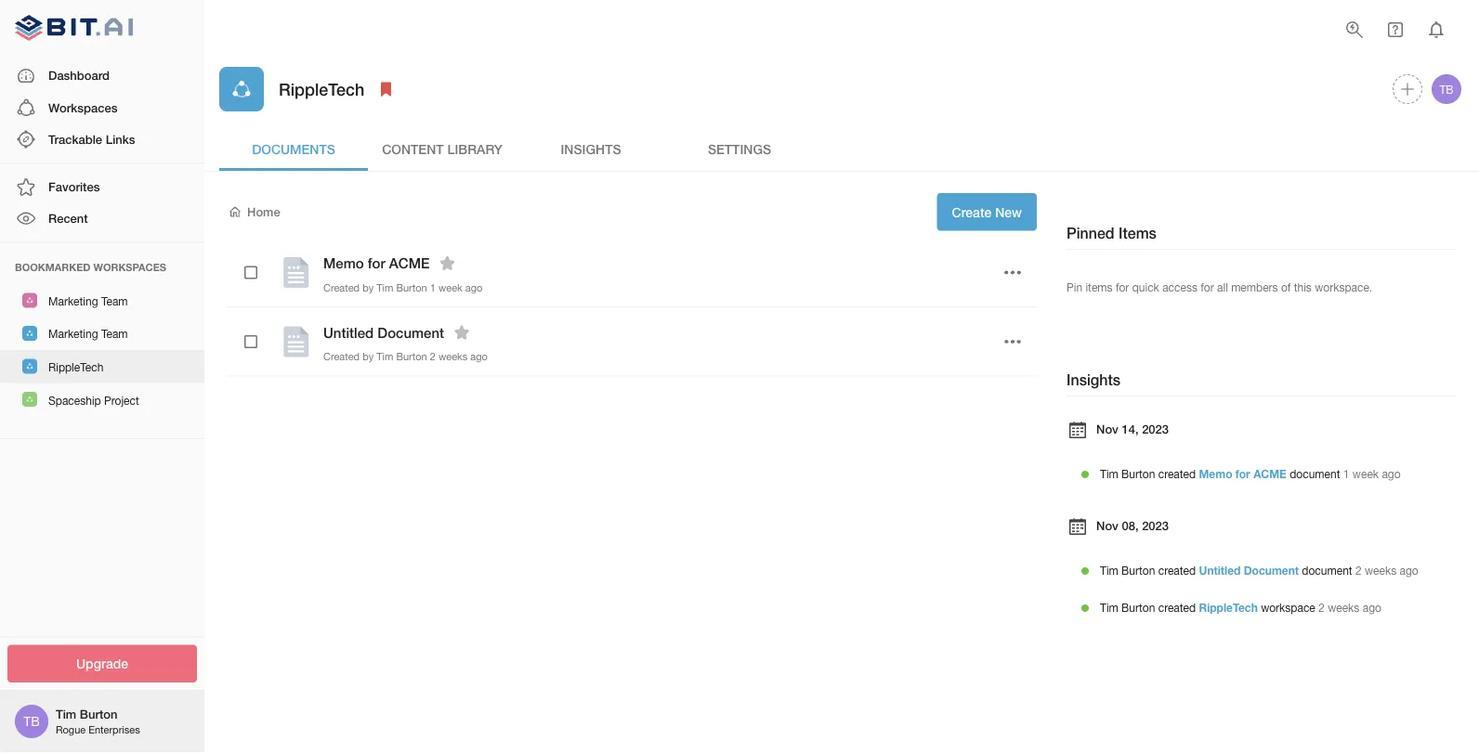 Task type: describe. For each thing, give the bounding box(es) containing it.
created for untitled
[[1159, 565, 1197, 578]]

upgrade
[[76, 657, 128, 672]]

create new
[[952, 205, 1023, 220]]

0 vertical spatial week
[[439, 282, 463, 294]]

members
[[1232, 281, 1279, 294]]

project
[[104, 394, 139, 407]]

marketing for 1st marketing team button from the bottom of the page
[[48, 328, 98, 341]]

access
[[1163, 281, 1198, 294]]

rippletech button
[[0, 350, 205, 383]]

content
[[382, 141, 444, 156]]

items
[[1086, 281, 1113, 294]]

marketing for 1st marketing team button
[[48, 295, 98, 308]]

insights link
[[517, 126, 666, 171]]

pin items for quick access for all members of this workspace.
[[1067, 281, 1373, 294]]

recent
[[48, 211, 88, 226]]

tb inside the tb button
[[1440, 83, 1454, 96]]

create
[[952, 205, 992, 220]]

14,
[[1122, 422, 1139, 436]]

recent button
[[0, 203, 205, 235]]

dashboard button
[[0, 60, 205, 92]]

untitled document
[[324, 325, 444, 341]]

spaceship project
[[48, 394, 139, 407]]

nov 08, 2023
[[1097, 519, 1170, 533]]

remove bookmark image
[[375, 78, 397, 100]]

items
[[1119, 225, 1157, 242]]

content library
[[382, 141, 503, 156]]

1 vertical spatial document
[[1244, 565, 1300, 578]]

0 vertical spatial untitled
[[324, 325, 374, 341]]

settings link
[[666, 126, 814, 171]]

tim for tim burton created untitled document document 2 weeks ago
[[1101, 565, 1119, 578]]

08,
[[1122, 519, 1139, 533]]

home
[[247, 205, 280, 219]]

enterprises
[[89, 725, 140, 737]]

tim burton rogue enterprises
[[56, 708, 140, 737]]

new
[[996, 205, 1023, 220]]

2023 for nov 14, 2023
[[1143, 422, 1170, 436]]

created for untitled document
[[324, 351, 360, 363]]

tim for tim burton created rippletech workspace 2 weeks ago
[[1101, 602, 1119, 615]]

1 horizontal spatial insights
[[1067, 371, 1121, 389]]

rippletech link
[[1200, 602, 1259, 615]]

workspaces button
[[0, 92, 205, 124]]

burton for tim burton created memo for acme document 1 week ago
[[1122, 468, 1156, 481]]

trackable
[[48, 132, 102, 146]]

tim burton created rippletech workspace 2 weeks ago
[[1101, 602, 1382, 615]]

of
[[1282, 281, 1292, 294]]

library
[[448, 141, 503, 156]]

content library link
[[368, 126, 517, 171]]

0 vertical spatial document
[[1291, 468, 1341, 481]]

tb button
[[1430, 72, 1465, 107]]

favorite image
[[436, 252, 459, 275]]

trackable links
[[48, 132, 135, 146]]

insights inside 'tab list'
[[561, 141, 622, 156]]

create new button
[[938, 193, 1037, 231]]

upgrade button
[[7, 646, 197, 683]]

1 vertical spatial memo
[[1200, 468, 1233, 481]]

spaceship project button
[[0, 383, 205, 416]]

created for memo
[[1159, 468, 1197, 481]]

settings
[[708, 141, 772, 156]]

by for memo
[[363, 282, 374, 294]]

burton for tim burton rogue enterprises
[[80, 708, 118, 722]]

bookmarked
[[15, 261, 91, 273]]

rogue
[[56, 725, 86, 737]]

tim burton created untitled document document 2 weeks ago
[[1101, 565, 1419, 578]]

0 vertical spatial acme
[[389, 255, 430, 272]]

1 vertical spatial weeks
[[1366, 565, 1397, 578]]

created for memo for acme
[[324, 282, 360, 294]]

1 horizontal spatial untitled
[[1200, 565, 1241, 578]]



Task type: vqa. For each thing, say whether or not it's contained in the screenshot.
"Process Documentation" Image
no



Task type: locate. For each thing, give the bounding box(es) containing it.
documents
[[252, 141, 335, 156]]

burton for tim burton created rippletech workspace 2 weeks ago
[[1122, 602, 1156, 615]]

nov 14, 2023
[[1097, 422, 1170, 436]]

workspace
[[1262, 602, 1316, 615]]

2 by from the top
[[363, 351, 374, 363]]

for
[[368, 255, 386, 272], [1116, 281, 1130, 294], [1201, 281, 1215, 294], [1236, 468, 1251, 481]]

rippletech left "remove bookmark" image
[[279, 79, 365, 99]]

home link
[[227, 204, 280, 221]]

1 team from the top
[[101, 295, 128, 308]]

1 vertical spatial created
[[1159, 565, 1197, 578]]

0 horizontal spatial rippletech
[[48, 361, 104, 374]]

0 horizontal spatial weeks
[[439, 351, 468, 363]]

tim
[[377, 282, 394, 294], [377, 351, 394, 363], [1101, 468, 1119, 481], [1101, 565, 1119, 578], [1101, 602, 1119, 615], [56, 708, 76, 722]]

untitled up "rippletech" link
[[1200, 565, 1241, 578]]

0 horizontal spatial untitled
[[324, 325, 374, 341]]

memo for acme
[[324, 255, 430, 272]]

marketing team button
[[0, 284, 205, 317], [0, 317, 205, 350]]

workspaces
[[48, 100, 118, 115]]

1 by from the top
[[363, 282, 374, 294]]

burton inside tim burton rogue enterprises
[[80, 708, 118, 722]]

1 nov from the top
[[1097, 422, 1119, 436]]

2 horizontal spatial rippletech
[[1200, 602, 1259, 615]]

created down nov 14, 2023
[[1159, 468, 1197, 481]]

1 vertical spatial insights
[[1067, 371, 1121, 389]]

marketing up rippletech "button"
[[48, 328, 98, 341]]

tb
[[1440, 83, 1454, 96], [23, 714, 40, 730]]

created
[[1159, 468, 1197, 481], [1159, 565, 1197, 578], [1159, 602, 1197, 615]]

0 vertical spatial team
[[101, 295, 128, 308]]

document
[[1291, 468, 1341, 481], [1303, 565, 1353, 578]]

weeks
[[439, 351, 468, 363], [1366, 565, 1397, 578], [1329, 602, 1360, 615]]

1 vertical spatial acme
[[1254, 468, 1287, 481]]

0 vertical spatial marketing team
[[48, 295, 128, 308]]

workspaces
[[93, 261, 166, 273]]

tim inside tim burton rogue enterprises
[[56, 708, 76, 722]]

tim burton created memo for acme document 1 week ago
[[1101, 468, 1402, 481]]

rippletech
[[279, 79, 365, 99], [48, 361, 104, 374], [1200, 602, 1259, 615]]

1 vertical spatial 1
[[1344, 468, 1350, 481]]

0 vertical spatial tb
[[1440, 83, 1454, 96]]

rippletech inside rippletech "button"
[[48, 361, 104, 374]]

1 vertical spatial tb
[[23, 714, 40, 730]]

0 vertical spatial created
[[324, 282, 360, 294]]

2023 for nov 08, 2023
[[1143, 519, 1170, 533]]

0 vertical spatial 2
[[430, 351, 436, 363]]

document right memo for acme link
[[1291, 468, 1341, 481]]

documents link
[[219, 126, 368, 171]]

document up workspace
[[1303, 565, 1353, 578]]

1 horizontal spatial weeks
[[1329, 602, 1360, 615]]

0 horizontal spatial acme
[[389, 255, 430, 272]]

2023 right 08,
[[1143, 519, 1170, 533]]

1 marketing team from the top
[[48, 295, 128, 308]]

nov for nov 14, 2023
[[1097, 422, 1119, 436]]

0 horizontal spatial document
[[378, 325, 444, 341]]

marketing team button up the spaceship project button on the bottom left of the page
[[0, 317, 205, 350]]

insights
[[561, 141, 622, 156], [1067, 371, 1121, 389]]

2 vertical spatial 2
[[1319, 602, 1325, 615]]

team
[[101, 295, 128, 308], [101, 328, 128, 341]]

tab list containing documents
[[219, 126, 1465, 171]]

ago
[[466, 282, 483, 294], [471, 351, 488, 363], [1383, 468, 1402, 481], [1401, 565, 1419, 578], [1363, 602, 1382, 615]]

2 marketing from the top
[[48, 328, 98, 341]]

2 created from the top
[[324, 351, 360, 363]]

1
[[430, 282, 436, 294], [1344, 468, 1350, 481]]

0 vertical spatial marketing
[[48, 295, 98, 308]]

created down untitled document
[[324, 351, 360, 363]]

created by tim burton 1 week ago
[[324, 282, 483, 294]]

all
[[1218, 281, 1229, 294]]

1 vertical spatial document
[[1303, 565, 1353, 578]]

team for 1st marketing team button
[[101, 295, 128, 308]]

marketing team for 1st marketing team button from the bottom of the page
[[48, 328, 128, 341]]

by down memo for acme at the top left of page
[[363, 282, 374, 294]]

favorite image
[[451, 322, 473, 344]]

0 horizontal spatial insights
[[561, 141, 622, 156]]

favorites
[[48, 180, 100, 194]]

1 marketing team button from the top
[[0, 284, 205, 317]]

team up rippletech "button"
[[101, 328, 128, 341]]

2 2023 from the top
[[1143, 519, 1170, 533]]

week
[[439, 282, 463, 294], [1353, 468, 1380, 481]]

favorites button
[[0, 171, 205, 203]]

2 created from the top
[[1159, 565, 1197, 578]]

1 vertical spatial 2
[[1356, 565, 1363, 578]]

0 horizontal spatial 1
[[430, 282, 436, 294]]

1 created from the top
[[1159, 468, 1197, 481]]

pin
[[1067, 281, 1083, 294]]

1 vertical spatial marketing team
[[48, 328, 128, 341]]

workspace.
[[1316, 281, 1373, 294]]

dashboard
[[48, 68, 110, 83]]

0 horizontal spatial memo
[[324, 255, 364, 272]]

memo for acme link
[[1200, 468, 1287, 481]]

2 vertical spatial created
[[1159, 602, 1197, 615]]

untitled
[[324, 325, 374, 341], [1200, 565, 1241, 578]]

0 horizontal spatial tb
[[23, 714, 40, 730]]

1 marketing from the top
[[48, 295, 98, 308]]

0 vertical spatial document
[[378, 325, 444, 341]]

0 vertical spatial created
[[1159, 468, 1197, 481]]

2 marketing team button from the top
[[0, 317, 205, 350]]

marketing team
[[48, 295, 128, 308], [48, 328, 128, 341]]

0 horizontal spatial 2
[[430, 351, 436, 363]]

1 horizontal spatial acme
[[1254, 468, 1287, 481]]

team down workspaces at top
[[101, 295, 128, 308]]

by down untitled document
[[363, 351, 374, 363]]

acme
[[389, 255, 430, 272], [1254, 468, 1287, 481]]

tim for tim burton rogue enterprises
[[56, 708, 76, 722]]

burton for tim burton created untitled document document 2 weeks ago
[[1122, 565, 1156, 578]]

1 horizontal spatial 2
[[1319, 602, 1325, 615]]

burton
[[396, 282, 427, 294], [396, 351, 427, 363], [1122, 468, 1156, 481], [1122, 565, 1156, 578], [1122, 602, 1156, 615], [80, 708, 118, 722]]

1 horizontal spatial tb
[[1440, 83, 1454, 96]]

0 vertical spatial insights
[[561, 141, 622, 156]]

nov left 08,
[[1097, 519, 1119, 533]]

team for 1st marketing team button from the bottom of the page
[[101, 328, 128, 341]]

marketing
[[48, 295, 98, 308], [48, 328, 98, 341]]

created
[[324, 282, 360, 294], [324, 351, 360, 363]]

1 vertical spatial by
[[363, 351, 374, 363]]

created left "rippletech" link
[[1159, 602, 1197, 615]]

marketing team up rippletech "button"
[[48, 328, 128, 341]]

2 vertical spatial weeks
[[1329, 602, 1360, 615]]

marketing team button down bookmarked workspaces
[[0, 284, 205, 317]]

tab list
[[219, 126, 1465, 171]]

pinned
[[1067, 225, 1115, 242]]

0 vertical spatial nov
[[1097, 422, 1119, 436]]

nov
[[1097, 422, 1119, 436], [1097, 519, 1119, 533]]

document up workspace
[[1244, 565, 1300, 578]]

created for rippletech
[[1159, 602, 1197, 615]]

marketing team for 1st marketing team button
[[48, 295, 128, 308]]

2 horizontal spatial 2
[[1356, 565, 1363, 578]]

tim for tim burton created memo for acme document 1 week ago
[[1101, 468, 1119, 481]]

nov left 14,
[[1097, 422, 1119, 436]]

1 vertical spatial nov
[[1097, 519, 1119, 533]]

nov for nov 08, 2023
[[1097, 519, 1119, 533]]

0 vertical spatial by
[[363, 282, 374, 294]]

bookmarked workspaces
[[15, 261, 166, 273]]

this
[[1295, 281, 1313, 294]]

1 horizontal spatial 1
[[1344, 468, 1350, 481]]

trackable links button
[[0, 124, 205, 155]]

document
[[378, 325, 444, 341], [1244, 565, 1300, 578]]

untitled document link
[[1200, 565, 1300, 578]]

document up the created by tim burton 2 weeks ago
[[378, 325, 444, 341]]

1 horizontal spatial rippletech
[[279, 79, 365, 99]]

1 horizontal spatial memo
[[1200, 468, 1233, 481]]

by
[[363, 282, 374, 294], [363, 351, 374, 363]]

3 created from the top
[[1159, 602, 1197, 615]]

1 created from the top
[[324, 282, 360, 294]]

created down nov 08, 2023
[[1159, 565, 1197, 578]]

rippletech down "untitled document" "link"
[[1200, 602, 1259, 615]]

1 horizontal spatial week
[[1353, 468, 1380, 481]]

created down memo for acme at the top left of page
[[324, 282, 360, 294]]

1 vertical spatial marketing
[[48, 328, 98, 341]]

1 2023 from the top
[[1143, 422, 1170, 436]]

2023 right 14,
[[1143, 422, 1170, 436]]

1 vertical spatial week
[[1353, 468, 1380, 481]]

memo
[[324, 255, 364, 272], [1200, 468, 1233, 481]]

marketing down bookmarked workspaces
[[48, 295, 98, 308]]

1 vertical spatial created
[[324, 351, 360, 363]]

spaceship
[[48, 394, 101, 407]]

pinned items
[[1067, 225, 1157, 242]]

2 horizontal spatial weeks
[[1366, 565, 1397, 578]]

1 vertical spatial rippletech
[[48, 361, 104, 374]]

0 horizontal spatial week
[[439, 282, 463, 294]]

0 vertical spatial 2023
[[1143, 422, 1170, 436]]

2
[[430, 351, 436, 363], [1356, 565, 1363, 578], [1319, 602, 1325, 615]]

2 nov from the top
[[1097, 519, 1119, 533]]

1 vertical spatial 2023
[[1143, 519, 1170, 533]]

quick
[[1133, 281, 1160, 294]]

rippletech up spaceship
[[48, 361, 104, 374]]

1 vertical spatial team
[[101, 328, 128, 341]]

0 vertical spatial weeks
[[439, 351, 468, 363]]

untitled up the created by tim burton 2 weeks ago
[[324, 325, 374, 341]]

2023
[[1143, 422, 1170, 436], [1143, 519, 1170, 533]]

0 vertical spatial rippletech
[[279, 79, 365, 99]]

1 vertical spatial untitled
[[1200, 565, 1241, 578]]

0 vertical spatial 1
[[430, 282, 436, 294]]

0 vertical spatial memo
[[324, 255, 364, 272]]

marketing team down bookmarked workspaces
[[48, 295, 128, 308]]

links
[[106, 132, 135, 146]]

1 horizontal spatial document
[[1244, 565, 1300, 578]]

by for untitled
[[363, 351, 374, 363]]

2 vertical spatial rippletech
[[1200, 602, 1259, 615]]

created by tim burton 2 weeks ago
[[324, 351, 488, 363]]

2 marketing team from the top
[[48, 328, 128, 341]]

2 team from the top
[[101, 328, 128, 341]]



